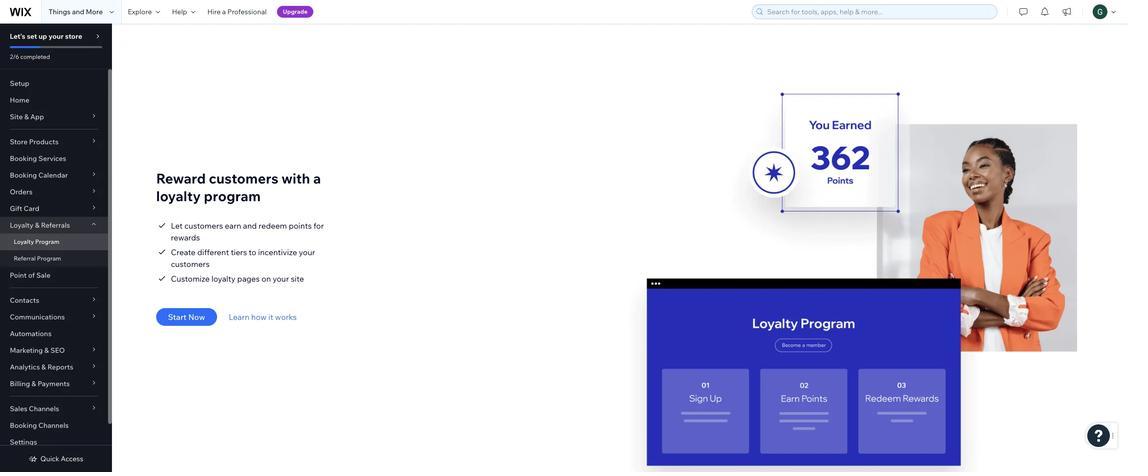 Task type: describe. For each thing, give the bounding box(es) containing it.
let's set up your store
[[10, 32, 82, 41]]

set
[[27, 32, 37, 41]]

redeem
[[259, 221, 287, 231]]

professional
[[227, 7, 267, 16]]

point of sale link
[[0, 267, 108, 284]]

home
[[10, 96, 29, 105]]

site & app button
[[0, 109, 108, 125]]

communications button
[[0, 309, 108, 326]]

orders
[[10, 188, 33, 196]]

how
[[251, 312, 267, 322]]

let's
[[10, 32, 25, 41]]

booking calendar
[[10, 171, 68, 180]]

automations
[[10, 330, 52, 338]]

quick access
[[40, 455, 83, 464]]

reports
[[47, 363, 73, 372]]

for
[[314, 221, 324, 231]]

help button
[[166, 0, 201, 24]]

booking channels link
[[0, 417, 108, 434]]

marketing & seo
[[10, 346, 65, 355]]

2 horizontal spatial your
[[299, 248, 315, 257]]

earn
[[225, 221, 241, 231]]

to
[[249, 248, 256, 257]]

marketing & seo button
[[0, 342, 108, 359]]

loyalty for loyalty & referrals
[[10, 221, 33, 230]]

tiers
[[231, 248, 247, 257]]

communications
[[10, 313, 65, 322]]

gift card button
[[0, 200, 108, 217]]

sales channels
[[10, 405, 59, 414]]

booking services
[[10, 154, 66, 163]]

different
[[197, 248, 229, 257]]

start
[[168, 312, 187, 322]]

rewards
[[171, 233, 200, 243]]

loyalty inside let customers earn and redeem points for rewards create different tiers to incentivize your customers customize loyalty pages on your site
[[211, 274, 235, 284]]

automations link
[[0, 326, 108, 342]]

0 vertical spatial and
[[72, 7, 84, 16]]

incentivize
[[258, 248, 297, 257]]

channels for booking channels
[[38, 421, 69, 430]]

sidebar element
[[0, 24, 112, 472]]

learn
[[229, 312, 249, 322]]

booking for booking channels
[[10, 421, 37, 430]]

calendar
[[38, 171, 68, 180]]

works
[[275, 312, 297, 322]]

analytics & reports
[[10, 363, 73, 372]]

hire
[[207, 7, 221, 16]]

program
[[204, 188, 261, 205]]

quick access button
[[29, 455, 83, 464]]

completed
[[20, 53, 50, 60]]

booking calendar button
[[0, 167, 108, 184]]

billing & payments
[[10, 380, 70, 388]]

referral program
[[14, 255, 61, 262]]

learn how it works link
[[229, 311, 297, 323]]

loyalty inside reward customers with a loyalty program
[[156, 188, 201, 205]]

a inside reward customers with a loyalty program
[[313, 170, 321, 187]]

loyalty program
[[14, 238, 59, 246]]

contacts button
[[0, 292, 108, 309]]

setup link
[[0, 75, 108, 92]]

gift card
[[10, 204, 39, 213]]

& for loyalty
[[35, 221, 39, 230]]

referral program link
[[0, 250, 108, 267]]

channels for sales channels
[[29, 405, 59, 414]]

point
[[10, 271, 27, 280]]

up
[[39, 32, 47, 41]]

reward customers with a loyalty program
[[156, 170, 321, 205]]



Task type: locate. For each thing, give the bounding box(es) containing it.
loyalty for loyalty program
[[14, 238, 34, 246]]

& inside popup button
[[41, 363, 46, 372]]

booking channels
[[10, 421, 69, 430]]

with
[[281, 170, 310, 187]]

2 vertical spatial booking
[[10, 421, 37, 430]]

customers up rewards
[[184, 221, 223, 231]]

billing
[[10, 380, 30, 388]]

2 vertical spatial customers
[[171, 259, 210, 269]]

1 vertical spatial your
[[299, 248, 315, 257]]

orders button
[[0, 184, 108, 200]]

Search for tools, apps, help & more... field
[[764, 5, 994, 19]]

program down loyalty program link
[[37, 255, 61, 262]]

of
[[28, 271, 35, 280]]

0 vertical spatial loyalty
[[10, 221, 33, 230]]

loyalty down "gift card"
[[10, 221, 33, 230]]

0 horizontal spatial a
[[222, 7, 226, 16]]

0 vertical spatial your
[[49, 32, 63, 41]]

services
[[38, 154, 66, 163]]

& right site
[[24, 112, 29, 121]]

loyalty
[[156, 188, 201, 205], [211, 274, 235, 284]]

booking services link
[[0, 150, 108, 167]]

2 booking from the top
[[10, 171, 37, 180]]

channels down sales channels popup button
[[38, 421, 69, 430]]

& for site
[[24, 112, 29, 121]]

booking for booking services
[[10, 154, 37, 163]]

home link
[[0, 92, 108, 109]]

0 vertical spatial booking
[[10, 154, 37, 163]]

1 horizontal spatial loyalty
[[211, 274, 235, 284]]

hire a professional link
[[201, 0, 273, 24]]

1 horizontal spatial your
[[273, 274, 289, 284]]

setup
[[10, 79, 29, 88]]

let customers earn and redeem points for rewards create different tiers to incentivize your customers customize loyalty pages on your site
[[171, 221, 324, 284]]

store products
[[10, 138, 59, 146]]

1 vertical spatial loyalty
[[211, 274, 235, 284]]

1 vertical spatial customers
[[184, 221, 223, 231]]

analytics & reports button
[[0, 359, 108, 376]]

a
[[222, 7, 226, 16], [313, 170, 321, 187]]

& right billing
[[32, 380, 36, 388]]

your
[[49, 32, 63, 41], [299, 248, 315, 257], [273, 274, 289, 284]]

loyalty inside 'dropdown button'
[[10, 221, 33, 230]]

& left reports
[[41, 363, 46, 372]]

3 booking from the top
[[10, 421, 37, 430]]

1 booking from the top
[[10, 154, 37, 163]]

customers
[[209, 170, 278, 187], [184, 221, 223, 231], [171, 259, 210, 269]]

payments
[[38, 380, 70, 388]]

0 horizontal spatial your
[[49, 32, 63, 41]]

program for referral program
[[37, 255, 61, 262]]

settings
[[10, 438, 37, 447]]

things
[[49, 7, 71, 16]]

a right with
[[313, 170, 321, 187]]

now
[[188, 312, 205, 322]]

program for loyalty program
[[35, 238, 59, 246]]

store
[[10, 138, 28, 146]]

a right hire at the top left of page
[[222, 7, 226, 16]]

channels inside popup button
[[29, 405, 59, 414]]

0 vertical spatial customers
[[209, 170, 278, 187]]

it
[[268, 312, 273, 322]]

1 vertical spatial booking
[[10, 171, 37, 180]]

your down points
[[299, 248, 315, 257]]

sale
[[36, 271, 50, 280]]

sales
[[10, 405, 27, 414]]

loyalty
[[10, 221, 33, 230], [14, 238, 34, 246]]

let
[[171, 221, 183, 231]]

and
[[72, 7, 84, 16], [243, 221, 257, 231]]

your inside sidebar element
[[49, 32, 63, 41]]

a inside hire a professional link
[[222, 7, 226, 16]]

0 horizontal spatial loyalty
[[156, 188, 201, 205]]

start now button
[[156, 308, 217, 326]]

access
[[61, 455, 83, 464]]

store
[[65, 32, 82, 41]]

customers inside reward customers with a loyalty program
[[209, 170, 278, 187]]

app
[[30, 112, 44, 121]]

point of sale
[[10, 271, 50, 280]]

2/6
[[10, 53, 19, 60]]

customize
[[171, 274, 210, 284]]

1 vertical spatial loyalty
[[14, 238, 34, 246]]

referral
[[14, 255, 36, 262]]

1 vertical spatial and
[[243, 221, 257, 231]]

loyalty program link
[[0, 234, 108, 250]]

0 vertical spatial channels
[[29, 405, 59, 414]]

customers up program
[[209, 170, 278, 187]]

& inside dropdown button
[[44, 346, 49, 355]]

explore
[[128, 7, 152, 16]]

& for marketing
[[44, 346, 49, 355]]

your right on at the bottom of page
[[273, 274, 289, 284]]

upgrade
[[283, 8, 308, 15]]

hire a professional
[[207, 7, 267, 16]]

2/6 completed
[[10, 53, 50, 60]]

0 vertical spatial loyalty
[[156, 188, 201, 205]]

loyalty down reward in the left top of the page
[[156, 188, 201, 205]]

0 vertical spatial a
[[222, 7, 226, 16]]

loyalty & referrals
[[10, 221, 70, 230]]

start now
[[168, 312, 205, 322]]

seo
[[50, 346, 65, 355]]

site & app
[[10, 112, 44, 121]]

booking
[[10, 154, 37, 163], [10, 171, 37, 180], [10, 421, 37, 430]]

& for billing
[[32, 380, 36, 388]]

booking up orders
[[10, 171, 37, 180]]

booking for booking calendar
[[10, 171, 37, 180]]

& up loyalty program at the bottom of the page
[[35, 221, 39, 230]]

0 vertical spatial program
[[35, 238, 59, 246]]

marketing
[[10, 346, 43, 355]]

program down loyalty & referrals 'dropdown button'
[[35, 238, 59, 246]]

0 horizontal spatial and
[[72, 7, 84, 16]]

and right "earn"
[[243, 221, 257, 231]]

booking inside popup button
[[10, 171, 37, 180]]

things and more
[[49, 7, 103, 16]]

&
[[24, 112, 29, 121], [35, 221, 39, 230], [44, 346, 49, 355], [41, 363, 46, 372], [32, 380, 36, 388]]

billing & payments button
[[0, 376, 108, 392]]

site
[[10, 112, 23, 121]]

loyalty & referrals button
[[0, 217, 108, 234]]

reward
[[156, 170, 206, 187]]

learn how it works
[[229, 312, 297, 322]]

1 vertical spatial a
[[313, 170, 321, 187]]

1 vertical spatial program
[[37, 255, 61, 262]]

& inside 'dropdown button'
[[35, 221, 39, 230]]

settings link
[[0, 434, 108, 451]]

booking up settings
[[10, 421, 37, 430]]

gift
[[10, 204, 22, 213]]

channels
[[29, 405, 59, 414], [38, 421, 69, 430]]

& left seo
[[44, 346, 49, 355]]

customers for earn
[[184, 221, 223, 231]]

sales channels button
[[0, 401, 108, 417]]

more
[[86, 7, 103, 16]]

1 horizontal spatial and
[[243, 221, 257, 231]]

1 vertical spatial channels
[[38, 421, 69, 430]]

loyalty up referral
[[14, 238, 34, 246]]

2 vertical spatial your
[[273, 274, 289, 284]]

& for analytics
[[41, 363, 46, 372]]

and inside let customers earn and redeem points for rewards create different tiers to incentivize your customers customize loyalty pages on your site
[[243, 221, 257, 231]]

quick
[[40, 455, 59, 464]]

and left more on the top left of page
[[72, 7, 84, 16]]

products
[[29, 138, 59, 146]]

upgrade button
[[277, 6, 313, 18]]

booking down store
[[10, 154, 37, 163]]

customers for with
[[209, 170, 278, 187]]

channels up booking channels
[[29, 405, 59, 414]]

contacts
[[10, 296, 39, 305]]

your right up
[[49, 32, 63, 41]]

1 horizontal spatial a
[[313, 170, 321, 187]]

points
[[289, 221, 312, 231]]

program
[[35, 238, 59, 246], [37, 255, 61, 262]]

pages
[[237, 274, 260, 284]]

loyalty left pages
[[211, 274, 235, 284]]

customers down create
[[171, 259, 210, 269]]

store products button
[[0, 134, 108, 150]]

analytics
[[10, 363, 40, 372]]



Task type: vqa. For each thing, say whether or not it's contained in the screenshot.
Apps
no



